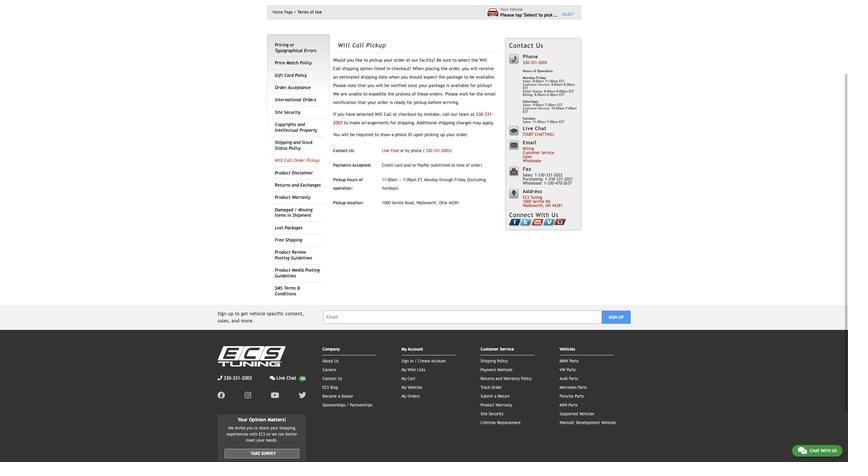 Task type: vqa. For each thing, say whether or not it's contained in the screenshot.
bottom pickup
yes



Task type: describe. For each thing, give the bounding box(es) containing it.
1 horizontal spatial or
[[401, 148, 404, 153]]

1000 inside address ecs tuning 1000 seville rd wadsworth, oh 44281
[[523, 199, 532, 204]]

0 vertical spatial be
[[470, 75, 475, 80]]

a left 'dealer'
[[338, 394, 340, 399]]

1 vertical spatial /
[[415, 359, 417, 364]]

et,
[[418, 178, 424, 182]]

copyrights and intellectual property link
[[275, 122, 317, 133]]

live for live chat start chatting!
[[523, 125, 534, 131]]

for right ready
[[407, 100, 413, 105]]

with inside we invite you to share your shopping experiences with ecs so we can better meet your needs.
[[250, 432, 258, 437]]

use
[[315, 10, 322, 15]]

chat for live chat
[[287, 375, 297, 381]]

you up expedite
[[368, 83, 375, 88]]

to left make
[[344, 120, 348, 125]]

you down select
[[463, 66, 470, 71]]

my for my orders
[[402, 394, 407, 399]]

pricing or typographical errors
[[275, 42, 317, 53]]

1- right wholesale:
[[545, 181, 548, 186]]

available
[[451, 83, 469, 88]]

call up arrangements
[[384, 112, 392, 117]]

330- up wholesale:
[[539, 173, 547, 178]]

your up these
[[419, 83, 428, 88]]

330-331-2003
[[224, 375, 252, 381]]

ecs inside address ecs tuning 1000 seville rd wadsworth, oh 44281
[[523, 195, 530, 200]]

order up disclaimer
[[294, 158, 305, 163]]

my cart link
[[402, 376, 416, 381]]

0 horizontal spatial order
[[378, 100, 389, 105]]

1 horizontal spatial with
[[822, 449, 832, 453]]

1 vertical spatial package
[[429, 83, 446, 88]]

0 vertical spatial terms
[[298, 10, 309, 15]]

your opinion matters!
[[238, 417, 286, 422]]

pickup location:
[[334, 201, 364, 205]]

conditions
[[275, 291, 296, 296]]

contact us link
[[323, 376, 342, 381]]

a inside 'your vehicle please tap 'select' to pick a vehicle'
[[554, 12, 557, 17]]

your up listed on the top of page
[[384, 58, 393, 63]]

guidelines for media
[[275, 273, 296, 279]]

and/or
[[404, 163, 417, 168]]

price
[[275, 60, 285, 65]]

1 horizontal spatial contact us
[[510, 42, 544, 49]]

wadsworth, inside address ecs tuning 1000 seville rd wadsworth, oh 44281
[[523, 203, 545, 208]]

you inside we invite you to share your shopping experiences with ecs so we can better meet your needs.
[[247, 426, 253, 431]]

to up the available
[[465, 75, 469, 80]]

0 vertical spatial live chat link
[[382, 148, 399, 153]]

property
[[300, 128, 317, 133]]

sales: inside fax sales: 1-330-331-2022 purchasing: 1-330-331-2021 wholesale: 1-330-470-2637
[[523, 173, 534, 178]]

)
[[451, 148, 452, 153]]

chat with us link
[[793, 445, 844, 457]]

1 horizontal spatial account
[[432, 359, 446, 364]]

email billing customer service sales wholesale
[[523, 140, 555, 163]]

shipping for shipping and stock status policy
[[275, 140, 292, 145]]

lifetime
[[481, 420, 496, 425]]

site security for top site security link
[[275, 110, 301, 115]]

blog
[[331, 385, 338, 390]]

we inside we invite you to share your shopping experiences with ecs so we can better meet your needs.
[[229, 426, 234, 431]]

policy inside 'shipping and stock status policy'
[[289, 146, 301, 151]]

9:00am-
[[533, 103, 546, 107]]

0 vertical spatial package
[[447, 75, 463, 80]]

0 horizontal spatial seville
[[392, 201, 404, 205]]

1 vertical spatial warranty
[[504, 376, 520, 381]]

call up the like
[[352, 42, 364, 49]]

2 vertical spatial shipping
[[439, 120, 455, 125]]

2003 up instagram logo
[[242, 375, 252, 381]]

1 horizontal spatial shipping
[[361, 75, 378, 80]]

unable
[[349, 92, 362, 97]]

the right select
[[472, 58, 479, 63]]

0 vertical spatial by
[[418, 112, 423, 117]]

your for your vehicle please tap 'select' to pick a vehicle
[[501, 7, 509, 12]]

with
[[536, 211, 550, 219]]

will up arrangements
[[375, 112, 383, 117]]

your right meet
[[257, 438, 265, 443]]

1 horizontal spatial up
[[440, 132, 445, 137]]

vehicle inside sign up to get vehicle specific content, sales, and more.
[[250, 311, 266, 316]]

for right 'wait'
[[470, 92, 476, 97]]

0 vertical spatial will
[[471, 66, 478, 71]]

track order
[[481, 385, 502, 390]]

for left pickup!
[[471, 83, 477, 88]]

available.
[[476, 75, 496, 80]]

my for my vehicles
[[402, 385, 407, 390]]

payment
[[481, 368, 497, 372]]

gift
[[275, 73, 283, 78]]

select
[[563, 12, 574, 16]]

470-
[[556, 181, 564, 186]]

330-331-2003 link for us:
[[426, 148, 451, 153]]

start
[[523, 132, 534, 137]]

chat for live chat or by phone ( 330-331-2003 )
[[391, 148, 399, 153]]

shipping and stock status policy
[[275, 140, 313, 151]]

to inside sign up to get vehicle specific content, sales, and more.
[[235, 311, 240, 316]]

notified
[[391, 83, 407, 88]]

0 vertical spatial product warranty link
[[275, 195, 311, 200]]

sign for sign up to get vehicle specific content, sales, and more.
[[218, 311, 227, 316]]

6:00pm
[[547, 93, 559, 97]]

live chat
[[277, 375, 297, 381]]

vehicle
[[510, 7, 523, 12]]

youtube logo image
[[271, 392, 279, 399]]

parts for mercedes parts
[[578, 385, 588, 390]]

330-331- 2003 link
[[334, 112, 494, 125]]

1 sales: from the top
[[523, 79, 532, 83]]

shipping policy link
[[481, 359, 508, 364]]

terms inside sms terms & conditions
[[284, 286, 296, 291]]

gift card policy link
[[275, 73, 307, 78]]

Email email field
[[324, 311, 602, 324]]

items
[[275, 213, 286, 218]]

a right show
[[392, 132, 394, 137]]

wait
[[460, 92, 469, 97]]

friday inside hours of operation monday-friday sales: 8:00am-11:00pm est customer service: 8:00am-8:00pm est order status: 8:00am-8:00pm est billing: 8:00am-6:00pm est saturdays sales: 9:00am-7:00pm est customer service: 10:00am-7:00pm est sundays sales: 11:00am-7:00pm est
[[537, 76, 547, 80]]

the down pickup!
[[477, 92, 484, 97]]

submit a return link
[[481, 394, 510, 399]]

order up submit a return
[[492, 385, 502, 390]]

0 horizontal spatial by
[[406, 148, 410, 153]]

0 horizontal spatial live chat link
[[270, 375, 307, 382]]

0 horizontal spatial is
[[390, 100, 393, 105]]

vehicles down cart
[[408, 385, 423, 390]]

better
[[286, 432, 297, 437]]

2 service: from the top
[[539, 106, 551, 110]]

will up would
[[338, 42, 350, 49]]

2021
[[565, 177, 574, 182]]

pickup up listed on the top of page
[[367, 42, 386, 49]]

card
[[285, 73, 294, 78]]

up for sign up
[[619, 315, 624, 320]]

notification
[[334, 100, 357, 105]]

pricing
[[275, 42, 289, 48]]

0 vertical spatial 8:00pm
[[564, 83, 576, 86]]

your up we
[[271, 426, 279, 431]]

to right unable at top
[[364, 92, 368, 97]]

/ for missing
[[295, 207, 297, 212]]

opinion
[[249, 417, 267, 422]]

pickup up disclaimer
[[307, 158, 320, 163]]

would
[[334, 58, 346, 63]]

track order link
[[481, 385, 502, 390]]

0 horizontal spatial 1000
[[382, 201, 391, 205]]

you left the like
[[347, 58, 354, 63]]

comments image for chat with us
[[799, 447, 808, 455]]

ohio
[[439, 201, 448, 205]]

when
[[413, 66, 424, 71]]

1 horizontal spatial pickup
[[414, 100, 427, 105]]

at left checkout
[[393, 112, 397, 117]]

in inside damaged / missing items in shipment
[[288, 213, 291, 218]]

oh
[[546, 203, 551, 208]]

facility?
[[420, 58, 436, 63]]

facebook logo image
[[218, 392, 225, 399]]

0 vertical spatial product warranty
[[275, 195, 311, 200]]

product media posting guidelines
[[275, 268, 320, 279]]

0 horizontal spatial wadsworth,
[[417, 201, 438, 205]]

orders for international orders
[[303, 97, 316, 103]]

team
[[459, 112, 470, 117]]

2 vertical spatial please
[[446, 92, 458, 97]]

mistake,
[[424, 112, 442, 117]]

(
[[424, 148, 425, 153]]

experiences
[[227, 432, 249, 437]]

the down notified
[[388, 92, 395, 97]]

seville inside address ecs tuning 1000 seville rd wadsworth, oh 44281
[[533, 199, 545, 204]]

331- inside 330-331- 2003
[[485, 112, 494, 117]]

shipping for shipping policy
[[481, 359, 496, 364]]

sponsorships / partnerships
[[323, 403, 373, 408]]

1 vertical spatial site security link
[[481, 412, 504, 416]]

wanted:
[[560, 420, 575, 425]]

matters!
[[268, 417, 286, 422]]

7:00pm down 6:00pm
[[546, 103, 557, 107]]

product for product review posting guidelines link
[[275, 250, 291, 255]]

1 vertical spatial will
[[376, 83, 383, 88]]

contact for connect
[[510, 42, 534, 49]]

bmw
[[560, 359, 569, 364]]

shipment
[[293, 213, 312, 218]]

holidays)
[[382, 186, 399, 191]]

2022
[[555, 173, 563, 178]]

/ for partnerships
[[347, 403, 349, 408]]

and for copyrights and intellectual property
[[298, 122, 305, 127]]

phone
[[411, 148, 422, 153]]

vw
[[560, 368, 566, 372]]

0 horizontal spatial 44281
[[449, 201, 460, 205]]

your down expedite
[[368, 100, 377, 105]]

0 horizontal spatial service
[[500, 347, 514, 352]]

will call pickup
[[338, 42, 386, 49]]

intellectual
[[275, 128, 299, 133]]

pickup down operation:
[[334, 201, 346, 205]]

home page link
[[273, 10, 296, 15]]

to right sure
[[453, 58, 457, 63]]

330- left 2637
[[549, 177, 557, 182]]

customer inside email billing customer service sales wholesale
[[523, 151, 541, 155]]

2 vertical spatial contact
[[323, 376, 337, 381]]

10:00am-
[[552, 106, 566, 110]]

1- up wholesale:
[[535, 173, 539, 178]]

lifetime replacement
[[481, 420, 521, 425]]

should
[[410, 75, 423, 80]]

0 vertical spatial security
[[284, 110, 301, 115]]

my for my account
[[402, 347, 407, 352]]

to right the like
[[364, 58, 368, 63]]

1 vertical spatial please
[[334, 83, 346, 88]]

id
[[408, 132, 412, 137]]

sms
[[275, 286, 283, 291]]

0 vertical spatial account
[[408, 347, 424, 352]]

careers link
[[323, 368, 337, 372]]

payment methods link
[[481, 368, 513, 372]]

ecs inside we invite you to share your shopping experiences with ecs so we can better meet your needs.
[[259, 432, 266, 437]]

parts for bmw parts
[[570, 359, 579, 364]]

vehicles up wanted: development vehicles link
[[580, 412, 595, 416]]

ready
[[395, 100, 406, 105]]

1 horizontal spatial be
[[385, 83, 390, 88]]

for left shipping.
[[391, 120, 397, 125]]

2 vertical spatial warranty
[[496, 403, 513, 408]]

of inside hours of operation monday-friday sales: 8:00am-11:00pm est customer service: 8:00am-8:00pm est order status: 8:00am-8:00pm est billing: 8:00am-6:00pm est saturdays sales: 9:00am-7:00pm est customer service: 10:00am-7:00pm est sundays sales: 11:00am-7:00pm est
[[534, 69, 537, 73]]

330- inside phone 330-331-2003
[[523, 60, 531, 65]]

lost
[[275, 225, 283, 230]]

1 horizontal spatial our
[[451, 112, 458, 117]]

44281 inside address ecs tuning 1000 seville rd wadsworth, oh 44281
[[553, 203, 563, 208]]

parts for porsche parts
[[575, 394, 584, 399]]

page
[[285, 10, 293, 15]]

8:00am- up the status:
[[533, 79, 546, 83]]

in inside would you like to pickup your order at our facility? be sure to select the will call shipping option listed in checkout! when placing the order, you will receive an estimated shipping date when you should expect the package to be available. please note that you will be notified once your package is available for pickup! we are unable to expedite the process of these orders. please wait for the email notification that your order is ready for pickup before arriving.
[[387, 66, 391, 71]]

product review posting guidelines link
[[275, 250, 312, 261]]

2003 inside 330-331- 2003
[[334, 120, 343, 125]]

guidelines for review
[[291, 256, 312, 261]]

your for your opinion matters!
[[238, 417, 248, 422]]

the down sure
[[441, 66, 448, 71]]

contact for pickup
[[334, 148, 348, 153]]

date
[[379, 75, 388, 80]]

more.
[[241, 318, 254, 324]]

create
[[418, 359, 431, 364]]

1 vertical spatial security
[[489, 412, 504, 416]]

1- left the 2022
[[546, 177, 549, 182]]

1 horizontal spatial order
[[394, 58, 405, 63]]

sign for sign in / create account
[[402, 359, 409, 364]]

up for sign up to get vehicle specific content, sales, and more.
[[228, 311, 234, 316]]

order down the gift
[[275, 85, 287, 90]]

call inside would you like to pickup your order at our facility? be sure to select the will call shipping option listed in checkout! when placing the order, you will receive an estimated shipping date when you should expect the package to be available. please note that you will be notified once your package is available for pickup! we are unable to expedite the process of these orders. please wait for the email notification that your order is ready for pickup before arriving.
[[334, 66, 341, 71]]

to left show
[[375, 132, 379, 137]]

1 vertical spatial shipping
[[286, 238, 303, 243]]

mercedes parts
[[560, 385, 588, 390]]

additional
[[417, 120, 438, 125]]

at left time
[[452, 163, 456, 168]]

checkout!
[[392, 66, 412, 71]]

1 that from the top
[[358, 83, 366, 88]]

arriving.
[[443, 100, 460, 105]]

1 vertical spatial 8:00pm
[[557, 89, 568, 93]]



Task type: locate. For each thing, give the bounding box(es) containing it.
0 horizontal spatial comments image
[[270, 376, 275, 380]]

sign inside button
[[609, 315, 618, 320]]

of inside would you like to pickup your order at our facility? be sure to select the will call shipping option listed in checkout! when placing the order, you will receive an estimated shipping date when you should expect the package to be available. please note that you will be notified once your package is available for pickup! we are unable to expedite the process of these orders. please wait for the email notification that your order is ready for pickup before arriving.
[[412, 92, 416, 97]]

guidelines down the media
[[275, 273, 296, 279]]

card
[[395, 163, 403, 168]]

3 sales: from the top
[[523, 120, 532, 124]]

parts right bmw in the bottom of the page
[[570, 359, 579, 364]]

1 horizontal spatial terms
[[298, 10, 309, 15]]

my account
[[402, 347, 424, 352]]

1 horizontal spatial your
[[501, 7, 509, 12]]

service up shipping policy link
[[500, 347, 514, 352]]

0 vertical spatial site security
[[275, 110, 301, 115]]

1 my from the top
[[402, 347, 407, 352]]

billing
[[523, 147, 535, 151]]

pickup up operation:
[[334, 178, 346, 182]]

2 vertical spatial shipping
[[481, 359, 496, 364]]

/ inside damaged / missing items in shipment
[[295, 207, 297, 212]]

1 horizontal spatial by
[[418, 112, 423, 117]]

0 horizontal spatial terms
[[284, 286, 296, 291]]

returns down payment
[[481, 376, 495, 381]]

0 horizontal spatial product warranty link
[[275, 195, 311, 200]]

us:
[[349, 148, 355, 153]]

parts for mini parts
[[569, 403, 578, 408]]

we invite you to share your shopping experiences with ecs so we can better meet your needs.
[[227, 426, 297, 443]]

wadsworth, down tuning
[[523, 203, 545, 208]]

we up experiences on the bottom of page
[[229, 426, 234, 431]]

3 my from the top
[[402, 376, 407, 381]]

1 vertical spatial product warranty
[[481, 403, 513, 408]]

up inside button
[[619, 315, 624, 320]]

at inside would you like to pickup your order at our facility? be sure to select the will call shipping option listed in checkout! when placing the order, you will receive an estimated shipping date when you should expect the package to be available. please note that you will be notified once your package is available for pickup! we are unable to expedite the process of these orders. please wait for the email notification that your order is ready for pickup before arriving.
[[407, 58, 411, 63]]

2 horizontal spatial live
[[523, 125, 534, 131]]

330-331-2003 link right (
[[426, 148, 451, 153]]

you down checkout! at the top left of page
[[401, 75, 408, 80]]

comments image
[[270, 376, 275, 380], [799, 447, 808, 455]]

service inside email billing customer service sales wholesale
[[542, 151, 555, 155]]

expect
[[424, 75, 438, 80]]

parts for vw parts
[[567, 368, 576, 372]]

1 horizontal spatial service
[[542, 151, 555, 155]]

billing link
[[523, 147, 535, 151]]

product up 'damaged'
[[275, 195, 291, 200]]

and inside sign up to get vehicle specific content, sales, and more.
[[232, 318, 240, 324]]

before
[[429, 100, 442, 105]]

mini
[[560, 403, 568, 408]]

bmw parts
[[560, 359, 579, 364]]

gift card policy
[[275, 73, 307, 78]]

shipping up status
[[275, 140, 292, 145]]

order)
[[471, 163, 483, 168]]

330- down the 2022
[[548, 181, 556, 186]]

product for product media posting guidelines link
[[275, 268, 291, 273]]

your vehicle please tap 'select' to pick a vehicle
[[501, 7, 573, 17]]

shipping up payment
[[481, 359, 496, 364]]

4 sales: from the top
[[523, 173, 534, 178]]

live inside live chat start chatting!
[[523, 125, 534, 131]]

1 horizontal spatial site security
[[481, 412, 504, 416]]

0 vertical spatial please
[[501, 12, 515, 17]]

sign up to get vehicle specific content, sales, and more.
[[218, 311, 304, 324]]

(excluding
[[467, 178, 486, 182]]

—
[[399, 178, 402, 182]]

my left cart
[[402, 376, 407, 381]]

posting inside product review posting guidelines
[[275, 256, 290, 261]]

parts down porsche parts link
[[569, 403, 578, 408]]

site security for bottom site security link
[[481, 412, 504, 416]]

our inside would you like to pickup your order at our facility? be sure to select the will call shipping option listed in checkout! when placing the order, you will receive an estimated shipping date when you should expect the package to be available. please note that you will be notified once your package is available for pickup! we are unable to expedite the process of these orders. please wait for the email notification that your order is ready for pickup before arriving.
[[412, 58, 419, 63]]

will up expedite
[[376, 83, 383, 88]]

0 horizontal spatial orders
[[303, 97, 316, 103]]

my wish lists
[[402, 368, 426, 372]]

2003
[[539, 60, 548, 65], [334, 120, 343, 125], [442, 148, 451, 153], [242, 375, 252, 381]]

0 vertical spatial we
[[334, 92, 340, 97]]

1 vertical spatial returns
[[481, 376, 495, 381]]

2 vertical spatial live
[[277, 375, 285, 381]]

shipping down the call
[[439, 120, 455, 125]]

1 vertical spatial ecs
[[323, 385, 329, 390]]

product inside product media posting guidelines
[[275, 268, 291, 273]]

sign for sign up
[[609, 315, 618, 320]]

product for 'product warranty' link to the bottom
[[481, 403, 495, 408]]

44281 right "ohio"
[[449, 201, 460, 205]]

of inside pickup hours of operation:
[[359, 178, 363, 182]]

1 horizontal spatial wadsworth,
[[523, 203, 545, 208]]

1 vertical spatial pickup
[[414, 100, 427, 105]]

order,
[[449, 66, 461, 71]]

11:00am — 7:00pm et, monday through friday (excluding holidays)
[[382, 178, 486, 191]]

0 horizontal spatial returns
[[275, 183, 291, 188]]

purchasing:
[[523, 177, 544, 182]]

330-331-2003 link
[[523, 60, 548, 65], [426, 148, 451, 153], [218, 375, 252, 382]]

vehicles right development at bottom
[[602, 420, 617, 425]]

1 vertical spatial in
[[288, 213, 291, 218]]

2 horizontal spatial up
[[619, 315, 624, 320]]

will inside would you like to pickup your order at our facility? be sure to select the will call shipping option listed in checkout! when placing the order, you will receive an estimated shipping date when you should expect the package to be available. please note that you will be notified once your package is available for pickup! we are unable to expedite the process of these orders. please wait for the email notification that your order is ready for pickup before arriving.
[[480, 58, 488, 63]]

0 horizontal spatial your
[[238, 417, 248, 422]]

your left 'vehicle'
[[501, 7, 509, 12]]

and inside 'shipping and stock status policy'
[[294, 140, 301, 145]]

0 horizontal spatial or
[[290, 42, 295, 48]]

0 horizontal spatial live
[[277, 375, 285, 381]]

pickup inside pickup hours of operation:
[[334, 178, 346, 182]]

sales,
[[218, 318, 230, 324]]

ecs left so
[[259, 432, 266, 437]]

2 vertical spatial will
[[342, 132, 349, 137]]

8:00pm right 11:00pm
[[564, 83, 576, 86]]

live
[[523, 125, 534, 131], [382, 148, 390, 153], [277, 375, 285, 381]]

friday
[[537, 76, 547, 80], [455, 178, 466, 182]]

address ecs tuning 1000 seville rd wadsworth, oh 44281
[[523, 188, 563, 208]]

1 horizontal spatial product warranty link
[[481, 403, 513, 408]]

live for live chat or by phone ( 330-331-2003 )
[[382, 148, 390, 153]]

0 horizontal spatial pickup
[[370, 58, 383, 63]]

the right expect
[[439, 75, 446, 80]]

will up receive
[[480, 58, 488, 63]]

1 horizontal spatial product warranty
[[481, 403, 513, 408]]

1 horizontal spatial site security link
[[481, 412, 504, 416]]

accepted:
[[353, 163, 372, 168]]

contact us up "phone"
[[510, 42, 544, 49]]

live for live chat
[[277, 375, 285, 381]]

posting down "free"
[[275, 256, 290, 261]]

or left phone
[[401, 148, 404, 153]]

become a dealer
[[323, 394, 354, 399]]

site security up lifetime
[[481, 412, 504, 416]]

and inside 'copyrights and intellectual property'
[[298, 122, 305, 127]]

damaged / missing items in shipment link
[[275, 207, 313, 218]]

posting inside product media posting guidelines
[[305, 268, 320, 273]]

seville left road,
[[392, 201, 404, 205]]

1 vertical spatial your
[[238, 417, 248, 422]]

vehicles up bmw parts on the bottom right of the page
[[560, 347, 576, 352]]

0 horizontal spatial sign
[[218, 311, 227, 316]]

parts up the mercedes parts
[[569, 376, 579, 381]]

(submitted
[[431, 163, 451, 168]]

about us
[[323, 359, 339, 364]]

0 horizontal spatial contact us
[[323, 376, 342, 381]]

1 vertical spatial product warranty link
[[481, 403, 513, 408]]

we inside would you like to pickup your order at our facility? be sure to select the will call shipping option listed in checkout! when placing the order, you will receive an estimated shipping date when you should expect the package to be available. please note that you will be notified once your package is available for pickup! we are unable to expedite the process of these orders. please wait for the email notification that your order is ready for pickup before arriving.
[[334, 92, 340, 97]]

2 my from the top
[[402, 368, 407, 372]]

live chat link
[[382, 148, 399, 153], [270, 375, 307, 382]]

connect with us
[[510, 211, 559, 219]]

be down date
[[385, 83, 390, 88]]

call up product disclaimer
[[284, 158, 292, 163]]

2003 inside phone 330-331-2003
[[539, 60, 548, 65]]

arrangements
[[362, 120, 389, 125]]

8:00am- up 6:00pm
[[552, 83, 564, 86]]

ecs left blog
[[323, 385, 329, 390]]

my down the my vehicles
[[402, 394, 407, 399]]

and for shipping and stock status policy
[[294, 140, 301, 145]]

shopping
[[280, 426, 296, 431]]

have
[[346, 112, 356, 117]]

sign up button
[[602, 311, 631, 324]]

comments image inside chat with us link
[[799, 447, 808, 455]]

chat inside live chat start chatting!
[[536, 125, 547, 131]]

friday inside the 11:00am — 7:00pm et, monday through friday (excluding holidays)
[[455, 178, 466, 182]]

returns for returns and exchanges
[[275, 183, 291, 188]]

sign inside sign up to get vehicle specific content, sales, and more.
[[218, 311, 227, 316]]

comments image for live chat
[[270, 376, 275, 380]]

1 service: from the top
[[539, 83, 551, 86]]

product for product disclaimer 'link'
[[275, 170, 291, 175]]

operation
[[538, 69, 553, 73]]

so
[[267, 432, 271, 437]]

0 horizontal spatial vehicle
[[250, 311, 266, 316]]

0 vertical spatial live
[[523, 125, 534, 131]]

1000 down holidays)
[[382, 201, 391, 205]]

chat with us
[[811, 449, 838, 453]]

phone image
[[218, 376, 222, 380]]

0 horizontal spatial product warranty
[[275, 195, 311, 200]]

order acceptance link
[[275, 85, 311, 90]]

and down payment methods
[[496, 376, 503, 381]]

1 vertical spatial contact us
[[323, 376, 342, 381]]

terms of use
[[298, 10, 322, 15]]

7:00pm inside the 11:00am — 7:00pm et, monday through friday (excluding holidays)
[[403, 178, 417, 182]]

0 vertical spatial shipping
[[343, 66, 359, 71]]

2 horizontal spatial be
[[470, 75, 475, 80]]

0 horizontal spatial package
[[429, 83, 446, 88]]

site security link up lifetime
[[481, 412, 504, 416]]

1 vertical spatial contact
[[334, 148, 348, 153]]

site security link
[[275, 110, 301, 115], [481, 412, 504, 416]]

please inside 'your vehicle please tap 'select' to pick a vehicle'
[[501, 12, 515, 17]]

0 horizontal spatial shipping
[[343, 66, 359, 71]]

1 vertical spatial shipping
[[361, 75, 378, 80]]

331- inside phone 330-331-2003
[[531, 60, 539, 65]]

7:00pm down 10:00am-
[[547, 120, 559, 124]]

international
[[275, 97, 302, 103]]

2 that from the top
[[358, 100, 366, 105]]

at up checkout! at the top left of page
[[407, 58, 411, 63]]

product inside product review posting guidelines
[[275, 250, 291, 255]]

11:00am-
[[533, 120, 547, 124]]

/ down 'dealer'
[[347, 403, 349, 408]]

media
[[292, 268, 304, 273]]

sign up
[[609, 315, 624, 320]]

order left the status:
[[523, 89, 532, 93]]

0 vertical spatial ecs
[[523, 195, 530, 200]]

are
[[341, 92, 347, 97]]

4 my from the top
[[402, 385, 407, 390]]

posting for product review posting guidelines
[[275, 256, 290, 261]]

will left receive
[[471, 66, 478, 71]]

2 horizontal spatial ecs
[[523, 195, 530, 200]]

1 vertical spatial we
[[229, 426, 234, 431]]

0 vertical spatial warranty
[[292, 195, 311, 200]]

0 vertical spatial or
[[290, 42, 295, 48]]

1 horizontal spatial ecs
[[323, 385, 329, 390]]

vehicle
[[558, 12, 573, 17], [250, 311, 266, 316]]

1000 down address on the top right of page
[[523, 199, 532, 204]]

comments image left live chat
[[270, 376, 275, 380]]

you right invite
[[247, 426, 253, 431]]

content,
[[285, 311, 304, 316]]

ecs tuning image
[[218, 346, 286, 367]]

site up copyrights
[[275, 110, 283, 115]]

0 vertical spatial pickup
[[370, 58, 383, 63]]

warranty down return
[[496, 403, 513, 408]]

my wish lists link
[[402, 368, 426, 372]]

will down status
[[275, 158, 283, 163]]

wadsworth, left "ohio"
[[417, 201, 438, 205]]

package up orders.
[[429, 83, 446, 88]]

by up to make arrangements for shipping. additional shipping charges may apply. on the top
[[418, 112, 423, 117]]

pickup
[[370, 58, 383, 63], [414, 100, 427, 105]]

your up invite
[[238, 417, 248, 422]]

0 vertical spatial posting
[[275, 256, 290, 261]]

shipping down the option
[[361, 75, 378, 80]]

parts right vw
[[567, 368, 576, 372]]

0 vertical spatial service:
[[539, 83, 551, 86]]

please down 'vehicle'
[[501, 12, 515, 17]]

1 horizontal spatial please
[[446, 92, 458, 97]]

330- inside 330-331- 2003
[[476, 112, 485, 117]]

0 horizontal spatial be
[[350, 132, 355, 137]]

my up 'my wish lists' link
[[402, 347, 407, 352]]

2 vertical spatial 330-331-2003 link
[[218, 375, 252, 382]]

0 vertical spatial site security link
[[275, 110, 301, 115]]

330- up may on the right
[[476, 112, 485, 117]]

1 vertical spatial live
[[382, 148, 390, 153]]

2 vertical spatial /
[[347, 403, 349, 408]]

or inside pricing or typographical errors
[[290, 42, 295, 48]]

hours
[[523, 69, 532, 73]]

0 vertical spatial /
[[295, 207, 297, 212]]

order inside hours of operation monday-friday sales: 8:00am-11:00pm est customer service: 8:00am-8:00pm est order status: 8:00am-8:00pm est billing: 8:00am-6:00pm est saturdays sales: 9:00am-7:00pm est customer service: 10:00am-7:00pm est sundays sales: 11:00am-7:00pm est
[[523, 89, 532, 93]]

stock
[[302, 140, 313, 145]]

to inside we invite you to share your shopping experiences with ecs so we can better meet your needs.
[[254, 426, 258, 431]]

2003 up (submitted
[[442, 148, 451, 153]]

0 vertical spatial 330-331-2003 link
[[523, 60, 548, 65]]

8:00am- down 11:00pm
[[545, 89, 557, 93]]

my for my wish lists
[[402, 368, 407, 372]]

5 my from the top
[[402, 394, 407, 399]]

330-
[[523, 60, 531, 65], [476, 112, 485, 117], [426, 148, 434, 153], [539, 173, 547, 178], [549, 177, 557, 182], [548, 181, 556, 186], [224, 375, 233, 381]]

to left pick
[[539, 12, 543, 17]]

1 vertical spatial is
[[390, 100, 393, 105]]

shipping inside 'shipping and stock status policy'
[[275, 140, 292, 145]]

330- right (
[[426, 148, 434, 153]]

330-331-2003 link down "phone"
[[523, 60, 548, 65]]

0 vertical spatial is
[[447, 83, 450, 88]]

free shipping
[[275, 238, 303, 243]]

0 horizontal spatial will
[[342, 132, 349, 137]]

tuning
[[531, 195, 543, 200]]

1 vertical spatial site security
[[481, 412, 504, 416]]

in right listed on the top of page
[[387, 66, 391, 71]]

live up credit
[[382, 148, 390, 153]]

orders for my orders
[[408, 394, 420, 399]]

up
[[440, 132, 445, 137], [228, 311, 234, 316], [619, 315, 624, 320]]

your inside 'your vehicle please tap 'select' to pick a vehicle'
[[501, 7, 509, 12]]

1 horizontal spatial posting
[[305, 268, 320, 273]]

service:
[[539, 83, 551, 86], [539, 106, 551, 110]]

porsche parts
[[560, 394, 584, 399]]

a left return
[[495, 394, 497, 399]]

time
[[457, 163, 465, 168]]

specific
[[267, 311, 284, 316]]

my for my cart
[[402, 376, 407, 381]]

pickup down these
[[414, 100, 427, 105]]

returns and warranty policy link
[[481, 376, 532, 381]]

0 vertical spatial returns
[[275, 183, 291, 188]]

0 vertical spatial contact us
[[510, 42, 544, 49]]

7:00pm right 9:00am-
[[566, 106, 577, 110]]

330-331-2003 link for us
[[523, 60, 548, 65]]

shipping up estimated on the top left of page
[[343, 66, 359, 71]]

contact down careers link
[[323, 376, 337, 381]]

1-
[[535, 173, 539, 178], [546, 177, 549, 182], [545, 181, 548, 186]]

330- right phone icon
[[224, 375, 233, 381]]

returns for returns and warranty policy
[[481, 376, 495, 381]]

1000
[[523, 199, 532, 204], [382, 201, 391, 205]]

2 sales: from the top
[[523, 103, 532, 107]]

ecs blog link
[[323, 385, 338, 390]]

0 horizontal spatial posting
[[275, 256, 290, 261]]

packages
[[285, 225, 303, 230]]

1 horizontal spatial is
[[447, 83, 450, 88]]

1 vertical spatial site
[[481, 412, 488, 416]]

1 vertical spatial or
[[401, 148, 404, 153]]

returns
[[275, 183, 291, 188], [481, 376, 495, 381]]

take survey link
[[225, 449, 300, 459]]

at right team
[[471, 112, 475, 117]]

and for returns and warranty policy
[[496, 376, 503, 381]]

0 horizontal spatial ecs
[[259, 432, 266, 437]]

pickup up listed on the top of page
[[370, 58, 383, 63]]

1 horizontal spatial sign
[[402, 359, 409, 364]]

our right the call
[[451, 112, 458, 117]]

1 vertical spatial terms
[[284, 286, 296, 291]]

like
[[356, 58, 363, 63]]

0 vertical spatial site
[[275, 110, 283, 115]]

will call order pickup
[[275, 158, 320, 163]]

mini parts
[[560, 403, 578, 408]]

1 horizontal spatial vehicle
[[558, 12, 573, 17]]

guidelines inside product review posting guidelines
[[291, 256, 312, 261]]

1 horizontal spatial comments image
[[799, 447, 808, 455]]

dealer
[[342, 394, 354, 399]]

security
[[284, 110, 301, 115], [489, 412, 504, 416]]

required
[[357, 132, 374, 137]]

2 vertical spatial be
[[350, 132, 355, 137]]

instagram logo image
[[245, 392, 251, 399]]

parts for audi parts
[[569, 376, 579, 381]]

account
[[408, 347, 424, 352], [432, 359, 446, 364]]

2 horizontal spatial shipping
[[439, 120, 455, 125]]

chat for live chat start chatting!
[[536, 125, 547, 131]]

0 horizontal spatial site security link
[[275, 110, 301, 115]]

email
[[485, 92, 496, 97]]

saturdays
[[523, 100, 539, 103]]

0 vertical spatial order
[[394, 58, 405, 63]]

can
[[278, 432, 285, 437]]

methods
[[498, 368, 513, 372]]

0 horizontal spatial account
[[408, 347, 424, 352]]

about
[[323, 359, 333, 364]]

you right if
[[338, 112, 345, 117]]

guidelines inside product media posting guidelines
[[275, 273, 296, 279]]

live chat link up youtube logo
[[270, 375, 307, 382]]

for
[[471, 83, 477, 88], [470, 92, 476, 97], [407, 100, 413, 105], [391, 120, 397, 125]]

phone
[[523, 54, 539, 59]]

and for returns and exchanges
[[292, 183, 299, 188]]

product for the top 'product warranty' link
[[275, 195, 291, 200]]

seville left rd
[[533, 199, 545, 204]]

/ up shipment
[[295, 207, 297, 212]]

live up youtube logo
[[277, 375, 285, 381]]

my orders
[[402, 394, 420, 399]]

1 vertical spatial comments image
[[799, 447, 808, 455]]

0 vertical spatial comments image
[[270, 376, 275, 380]]

vehicle inside 'your vehicle please tap 'select' to pick a vehicle'
[[558, 12, 573, 17]]

0 horizontal spatial up
[[228, 311, 234, 316]]

8:00am- up 9:00am-
[[535, 93, 547, 97]]

product down submit
[[481, 403, 495, 408]]

supported vehicles link
[[560, 412, 595, 416]]

twitter logo image
[[299, 392, 307, 399]]

to inside 'your vehicle please tap 'select' to pick a vehicle'
[[539, 12, 543, 17]]

posting for product media posting guidelines
[[305, 268, 320, 273]]

lists
[[418, 368, 426, 372]]

your left 'order.'
[[447, 132, 456, 137]]

up inside sign up to get vehicle specific content, sales, and more.
[[228, 311, 234, 316]]

wadsworth,
[[417, 201, 438, 205], [523, 203, 545, 208]]

contact up "phone"
[[510, 42, 534, 49]]



